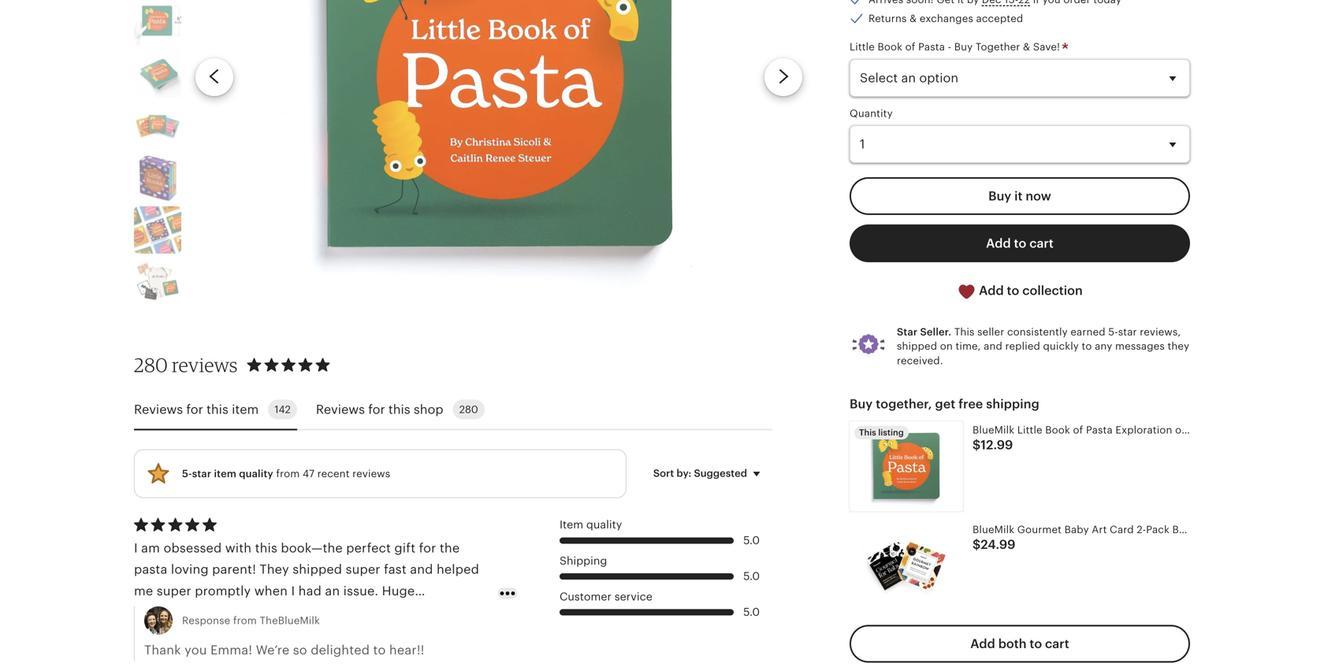 Task type: describe. For each thing, give the bounding box(es) containing it.
accepted
[[977, 13, 1024, 24]]

add to cart button
[[850, 225, 1191, 263]]

add both to cart button
[[850, 626, 1191, 664]]

customer
[[560, 591, 612, 604]]

pasta
[[134, 563, 168, 577]]

bluemilk little book of pasta exploration of italian noodle little books box set image
[[134, 155, 181, 202]]

bluemilk gourmet baby art card 2-pack black & white contrast cards + rainbow sensory toy foodie poetry charcuterie babies 0+ toddlers 1-4 image
[[850, 522, 964, 612]]

both
[[999, 638, 1027, 652]]

returns & exchanges accepted
[[869, 13, 1024, 24]]

thank you emma! we're so delighted to hear!!
[[144, 644, 425, 658]]

5.0 for service
[[744, 607, 760, 619]]

to inside this seller consistently earned 5-star reviews, shipped on time, and replied quickly to any messages they received.
[[1082, 341, 1093, 353]]

response from thebluemilk
[[182, 615, 320, 627]]

they
[[260, 563, 289, 577]]

to right both
[[1030, 638, 1043, 652]]

an
[[325, 585, 340, 599]]

0 horizontal spatial i
[[134, 542, 138, 556]]

suggested
[[694, 468, 748, 480]]

shop
[[414, 403, 444, 417]]

star seller.
[[897, 326, 952, 338]]

hear!!
[[390, 644, 425, 658]]

5- inside this seller consistently earned 5-star reviews, shipped on time, and replied quickly to any messages they received.
[[1109, 326, 1119, 338]]

quantity
[[850, 108, 893, 119]]

service
[[615, 591, 653, 604]]

1 vertical spatial star
[[192, 468, 211, 480]]

save!
[[1034, 41, 1061, 53]]

seller
[[978, 326, 1005, 338]]

little book of pasta - buy together & save!
[[850, 41, 1064, 53]]

2 5.0 from the top
[[744, 571, 760, 583]]

to left collection
[[1007, 284, 1020, 298]]

this seller consistently earned 5-star reviews, shipped on time, and replied quickly to any messages they received.
[[897, 326, 1190, 367]]

by:
[[677, 468, 692, 480]]

they
[[1168, 341, 1190, 353]]

seller.
[[921, 326, 952, 338]]

for inside i am obsessed with this book—the perfect gift for the pasta loving parent! they shipped super fast and helped me super promptly when i had an issue. huge recommend!
[[419, 542, 436, 556]]

$ for 24.99
[[973, 538, 981, 552]]

280 for 280 reviews
[[134, 354, 168, 377]]

parent!
[[212, 563, 256, 577]]

bluemilk little book of pasta exploration of italian noodle little book of pasta image
[[186, 0, 812, 312]]

shipping
[[560, 555, 607, 568]]

book
[[878, 41, 903, 53]]

together
[[976, 41, 1021, 53]]

consistently
[[1008, 326, 1068, 338]]

on
[[941, 341, 953, 353]]

add to cart
[[987, 237, 1054, 251]]

thank
[[144, 644, 181, 658]]

item
[[560, 519, 584, 532]]

add for add both to cart
[[971, 638, 996, 652]]

$ for 12.99
[[973, 439, 981, 453]]

add both to cart
[[971, 638, 1070, 652]]

received.
[[897, 355, 944, 367]]

$ 24.99
[[973, 538, 1016, 552]]

bluemilk little book of pasta exploration of italian noodle image 6 image
[[134, 103, 181, 150]]

1 vertical spatial quality
[[587, 519, 622, 532]]

24.99
[[981, 538, 1016, 552]]

together,
[[876, 397, 933, 412]]

this for listing
[[860, 428, 877, 438]]

with
[[225, 542, 252, 556]]

reviews,
[[1141, 326, 1182, 338]]

5-star item quality from 47 recent reviews
[[182, 468, 391, 480]]

when
[[255, 585, 288, 599]]

delighted
[[311, 644, 370, 658]]

add for add to cart
[[987, 237, 1011, 251]]

this for shop
[[389, 403, 411, 417]]

thebluemilk
[[260, 615, 320, 627]]

buy it now
[[989, 189, 1052, 204]]

sort by: suggested
[[654, 468, 748, 480]]

to down 'buy it now' button
[[1015, 237, 1027, 251]]

fast
[[384, 563, 407, 577]]

so
[[293, 644, 307, 658]]

0 horizontal spatial from
[[233, 615, 257, 627]]

1 vertical spatial cart
[[1046, 638, 1070, 652]]

issue.
[[344, 585, 379, 599]]

little
[[850, 41, 875, 53]]

1 vertical spatial reviews
[[353, 468, 391, 480]]

book—the
[[281, 542, 343, 556]]

promptly
[[195, 585, 251, 599]]

it
[[1015, 189, 1023, 204]]

and inside i am obsessed with this book—the perfect gift for the pasta loving parent! they shipped super fast and helped me super promptly when i had an issue. huge recommend!
[[410, 563, 433, 577]]

obsessed
[[164, 542, 222, 556]]

280 reviews
[[134, 354, 238, 377]]

0 horizontal spatial &
[[910, 13, 917, 24]]

time,
[[956, 341, 981, 353]]

response
[[182, 615, 231, 627]]

12.99
[[981, 439, 1014, 453]]



Task type: locate. For each thing, give the bounding box(es) containing it.
quickly
[[1044, 341, 1080, 353]]

1 horizontal spatial quality
[[587, 519, 622, 532]]

0 vertical spatial this
[[955, 326, 975, 338]]

and down seller
[[984, 341, 1003, 353]]

this listing
[[860, 428, 904, 438]]

5- up any
[[1109, 326, 1119, 338]]

buy inside button
[[989, 189, 1012, 204]]

star
[[1119, 326, 1138, 338], [192, 468, 211, 480]]

this for seller
[[955, 326, 975, 338]]

1 horizontal spatial this
[[255, 542, 278, 556]]

280 for 280
[[459, 404, 478, 416]]

2 $ from the top
[[973, 538, 981, 552]]

messages
[[1116, 341, 1165, 353]]

buy together, get free shipping
[[850, 397, 1040, 412]]

1 vertical spatial this
[[860, 428, 877, 438]]

1 $ from the top
[[973, 439, 981, 453]]

this
[[955, 326, 975, 338], [860, 428, 877, 438]]

super up "issue."
[[346, 563, 381, 577]]

quality right item at the left bottom of the page
[[587, 519, 622, 532]]

add left both
[[971, 638, 996, 652]]

1 horizontal spatial i
[[291, 585, 295, 599]]

i left am
[[134, 542, 138, 556]]

2 horizontal spatial buy
[[989, 189, 1012, 204]]

add down buy it now
[[987, 237, 1011, 251]]

you
[[185, 644, 207, 658]]

1 horizontal spatial for
[[368, 403, 385, 417]]

customer service
[[560, 591, 653, 604]]

$
[[973, 439, 981, 453], [973, 538, 981, 552]]

0 vertical spatial 5-
[[1109, 326, 1119, 338]]

1 vertical spatial item
[[214, 468, 237, 480]]

2 horizontal spatial for
[[419, 542, 436, 556]]

am
[[141, 542, 160, 556]]

for
[[186, 403, 203, 417], [368, 403, 385, 417], [419, 542, 436, 556]]

0 vertical spatial star
[[1119, 326, 1138, 338]]

add to collection button
[[850, 272, 1191, 311]]

$ down free
[[973, 439, 981, 453]]

add up seller
[[980, 284, 1004, 298]]

now
[[1026, 189, 1052, 204]]

& right returns
[[910, 13, 917, 24]]

and inside this seller consistently earned 5-star reviews, shipped on time, and replied quickly to any messages they received.
[[984, 341, 1003, 353]]

reviews right recent at the left bottom of page
[[353, 468, 391, 480]]

1 vertical spatial &
[[1024, 41, 1031, 53]]

1 horizontal spatial shipped
[[897, 341, 938, 353]]

bluemilk little book of pasta exploration of italian noodle image 8 image
[[134, 207, 181, 254]]

280 up reviews for this item
[[134, 354, 168, 377]]

gift
[[395, 542, 416, 556]]

for down 280 reviews
[[186, 403, 203, 417]]

for for item
[[186, 403, 203, 417]]

for left the
[[419, 542, 436, 556]]

0 vertical spatial add
[[987, 237, 1011, 251]]

reviews for this shop
[[316, 403, 444, 417]]

star
[[897, 326, 918, 338]]

get
[[936, 397, 956, 412]]

reviews for this item
[[134, 403, 259, 417]]

bluemilk little book of pasta exploration of italian noodle image 5 image
[[134, 51, 181, 98]]

5- down reviews for this item
[[182, 468, 192, 480]]

reviews right the 142
[[316, 403, 365, 417]]

to left the hear!!
[[373, 644, 386, 658]]

-
[[948, 41, 952, 53]]

1 horizontal spatial 280
[[459, 404, 478, 416]]

0 horizontal spatial 280
[[134, 354, 168, 377]]

2 vertical spatial 5.0
[[744, 607, 760, 619]]

1 vertical spatial buy
[[989, 189, 1012, 204]]

had
[[299, 585, 322, 599]]

listing
[[879, 428, 904, 438]]

0 horizontal spatial buy
[[850, 397, 873, 412]]

280 right shop
[[459, 404, 478, 416]]

1 horizontal spatial buy
[[955, 41, 973, 53]]

shipped up received.
[[897, 341, 938, 353]]

0 horizontal spatial this
[[860, 428, 877, 438]]

0 horizontal spatial reviews
[[172, 354, 238, 377]]

0 horizontal spatial 5-
[[182, 468, 192, 480]]

loving
[[171, 563, 209, 577]]

2 reviews from the left
[[316, 403, 365, 417]]

item inside tab list
[[232, 403, 259, 417]]

0 vertical spatial 280
[[134, 354, 168, 377]]

i
[[134, 542, 138, 556], [291, 585, 295, 599]]

reviews for reviews for this item
[[134, 403, 183, 417]]

to
[[1015, 237, 1027, 251], [1007, 284, 1020, 298], [1082, 341, 1093, 353], [1030, 638, 1043, 652], [373, 644, 386, 658]]

this up they
[[255, 542, 278, 556]]

from left 47
[[276, 468, 300, 480]]

1 horizontal spatial 5-
[[1109, 326, 1119, 338]]

1 horizontal spatial this
[[955, 326, 975, 338]]

reviews up reviews for this item
[[172, 354, 238, 377]]

star down reviews for this item
[[192, 468, 211, 480]]

reviews down 280 reviews
[[134, 403, 183, 417]]

from up 'emma!'
[[233, 615, 257, 627]]

2 vertical spatial buy
[[850, 397, 873, 412]]

0 horizontal spatial shipped
[[293, 563, 342, 577]]

super up recommend!
[[157, 585, 191, 599]]

1 reviews from the left
[[134, 403, 183, 417]]

1 horizontal spatial star
[[1119, 326, 1138, 338]]

sort by: suggested button
[[642, 457, 778, 490]]

bluemilk little book of pasta exploration of italian noodle shapes read fun facts & phonics board book for baby 0-12 months toddler ages 1-4 image
[[850, 422, 964, 512]]

0 horizontal spatial super
[[157, 585, 191, 599]]

0 vertical spatial $
[[973, 439, 981, 453]]

this left shop
[[389, 403, 411, 417]]

buy left it
[[989, 189, 1012, 204]]

1 horizontal spatial and
[[984, 341, 1003, 353]]

0 horizontal spatial quality
[[239, 468, 273, 480]]

0 horizontal spatial this
[[207, 403, 229, 417]]

$ right bluemilk gourmet baby art card 2-pack black & white contrast cards + rainbow sensory toy foodie poetry charcuterie babies 0+ toddlers 1-4 image
[[973, 538, 981, 552]]

shipped inside this seller consistently earned 5-star reviews, shipped on time, and replied quickly to any messages they received.
[[897, 341, 938, 353]]

star up messages at the bottom of page
[[1119, 326, 1138, 338]]

reviews
[[134, 403, 183, 417], [316, 403, 365, 417]]

recent
[[318, 468, 350, 480]]

0 vertical spatial buy
[[955, 41, 973, 53]]

buy right -
[[955, 41, 973, 53]]

47
[[303, 468, 315, 480]]

1 vertical spatial add
[[980, 284, 1004, 298]]

of
[[906, 41, 916, 53]]

0 vertical spatial from
[[276, 468, 300, 480]]

i am obsessed with this book—the perfect gift for the pasta loving parent! they shipped super fast and helped me super promptly when i had an issue. huge recommend!
[[134, 542, 479, 620]]

0 horizontal spatial star
[[192, 468, 211, 480]]

star inside this seller consistently earned 5-star reviews, shipped on time, and replied quickly to any messages they received.
[[1119, 326, 1138, 338]]

shipping
[[987, 397, 1040, 412]]

1 vertical spatial i
[[291, 585, 295, 599]]

tab list containing reviews for this item
[[134, 391, 773, 431]]

cart right both
[[1046, 638, 1070, 652]]

5.0
[[744, 535, 760, 547], [744, 571, 760, 583], [744, 607, 760, 619]]

sort
[[654, 468, 674, 480]]

1 5.0 from the top
[[744, 535, 760, 547]]

tab list
[[134, 391, 773, 431]]

reviews for reviews for this shop
[[316, 403, 365, 417]]

this up time,
[[955, 326, 975, 338]]

this inside i am obsessed with this book—the perfect gift for the pasta loving parent! they shipped super fast and helped me super promptly when i had an issue. huge recommend!
[[255, 542, 278, 556]]

and
[[984, 341, 1003, 353], [410, 563, 433, 577]]

142
[[275, 404, 291, 416]]

0 vertical spatial 5.0
[[744, 535, 760, 547]]

add for add to collection
[[980, 284, 1004, 298]]

to down earned on the right of page
[[1082, 341, 1093, 353]]

& left save!
[[1024, 41, 1031, 53]]

pasta
[[919, 41, 946, 53]]

i left had
[[291, 585, 295, 599]]

0 vertical spatial shipped
[[897, 341, 938, 353]]

this for item
[[207, 403, 229, 417]]

5.0 for quality
[[744, 535, 760, 547]]

huge
[[382, 585, 415, 599]]

1 vertical spatial $
[[973, 538, 981, 552]]

1 horizontal spatial super
[[346, 563, 381, 577]]

buy for buy together, get free shipping
[[850, 397, 873, 412]]

buy up this listing
[[850, 397, 873, 412]]

280
[[134, 354, 168, 377], [459, 404, 478, 416]]

0 vertical spatial super
[[346, 563, 381, 577]]

2 vertical spatial add
[[971, 638, 996, 652]]

1 vertical spatial 5-
[[182, 468, 192, 480]]

for for shop
[[368, 403, 385, 417]]

this left listing
[[860, 428, 877, 438]]

1 vertical spatial from
[[233, 615, 257, 627]]

1 horizontal spatial reviews
[[353, 468, 391, 480]]

shipped inside i am obsessed with this book—the perfect gift for the pasta loving parent! they shipped super fast and helped me super promptly when i had an issue. huge recommend!
[[293, 563, 342, 577]]

me
[[134, 585, 153, 599]]

this down 280 reviews
[[207, 403, 229, 417]]

shipped down book—the
[[293, 563, 342, 577]]

we're
[[256, 644, 290, 658]]

buy for buy it now
[[989, 189, 1012, 204]]

0 vertical spatial item
[[232, 403, 259, 417]]

collection
[[1023, 284, 1083, 298]]

cart
[[1030, 237, 1054, 251], [1046, 638, 1070, 652]]

0 vertical spatial quality
[[239, 468, 273, 480]]

item down reviews for this item
[[214, 468, 237, 480]]

1 horizontal spatial from
[[276, 468, 300, 480]]

0 vertical spatial &
[[910, 13, 917, 24]]

1 horizontal spatial &
[[1024, 41, 1031, 53]]

$ 12.99
[[973, 439, 1014, 453]]

add
[[987, 237, 1011, 251], [980, 284, 1004, 298], [971, 638, 996, 652]]

item quality
[[560, 519, 622, 532]]

bluemilk little book of pasta exploration of italian noodle pasta baby bundle image
[[134, 259, 181, 306]]

1 vertical spatial shipped
[[293, 563, 342, 577]]

add to collection
[[976, 284, 1083, 298]]

and right "fast"
[[410, 563, 433, 577]]

1 vertical spatial and
[[410, 563, 433, 577]]

any
[[1095, 341, 1113, 353]]

shipped
[[897, 341, 938, 353], [293, 563, 342, 577]]

this inside this seller consistently earned 5-star reviews, shipped on time, and replied quickly to any messages they received.
[[955, 326, 975, 338]]

free
[[959, 397, 984, 412]]

for left shop
[[368, 403, 385, 417]]

quality left 47
[[239, 468, 273, 480]]

buy it now button
[[850, 178, 1191, 215]]

1 horizontal spatial reviews
[[316, 403, 365, 417]]

item left the 142
[[232, 403, 259, 417]]

earned
[[1071, 326, 1106, 338]]

emma!
[[211, 644, 252, 658]]

from
[[276, 468, 300, 480], [233, 615, 257, 627]]

the
[[440, 542, 460, 556]]

item
[[232, 403, 259, 417], [214, 468, 237, 480]]

5-
[[1109, 326, 1119, 338], [182, 468, 192, 480]]

0 vertical spatial cart
[[1030, 237, 1054, 251]]

0 vertical spatial reviews
[[172, 354, 238, 377]]

0 vertical spatial and
[[984, 341, 1003, 353]]

3 5.0 from the top
[[744, 607, 760, 619]]

0 vertical spatial i
[[134, 542, 138, 556]]

0 horizontal spatial reviews
[[134, 403, 183, 417]]

bluemilk little book of pasta exploration of italian noodle image 4 image
[[134, 0, 181, 46]]

0 horizontal spatial for
[[186, 403, 203, 417]]

exchanges
[[920, 13, 974, 24]]

replied
[[1006, 341, 1041, 353]]

helped
[[437, 563, 479, 577]]

0 horizontal spatial and
[[410, 563, 433, 577]]

1 vertical spatial 5.0
[[744, 571, 760, 583]]

1 vertical spatial super
[[157, 585, 191, 599]]

cart down now
[[1030, 237, 1054, 251]]

returns
[[869, 13, 907, 24]]

1 vertical spatial 280
[[459, 404, 478, 416]]

2 horizontal spatial this
[[389, 403, 411, 417]]



Task type: vqa. For each thing, say whether or not it's contained in the screenshot.
Item quality
yes



